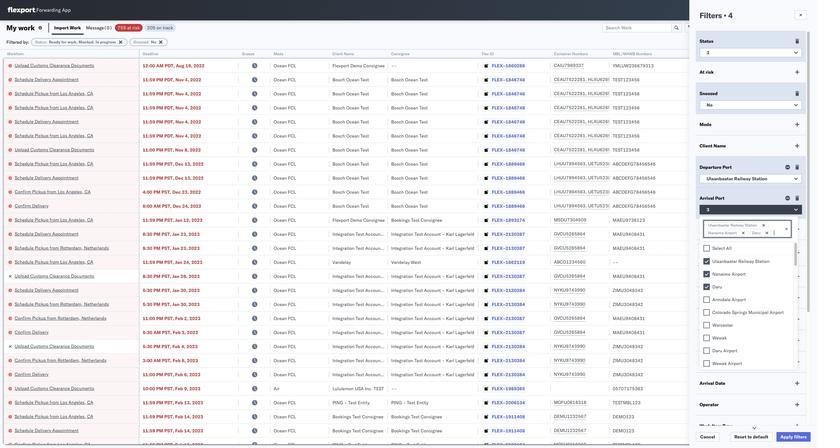 Task type: describe. For each thing, give the bounding box(es) containing it.
departure
[[700, 164, 722, 170]]

1 8:30 pm pst, jan 23, 2023 from the top
[[143, 231, 200, 237]]

forwarding app
[[36, 7, 71, 13]]

Search Shipments (/) text field
[[695, 5, 757, 15]]

uetu5238478 for confirm delivery
[[588, 203, 620, 209]]

flexport for --
[[333, 63, 349, 69]]

schedule pickup from los angeles, ca for second schedule pickup from los angeles, ca button from the bottom's schedule pickup from los angeles, ca link
[[15, 400, 93, 405]]

11:00 for 11:00 pm pst, nov 8, 2022
[[143, 147, 155, 153]]

from for 2nd schedule pickup from los angeles, ca button from the top
[[50, 105, 59, 110]]

1 vertical spatial 23,
[[181, 231, 188, 237]]

6, for 3:00 am pst, feb 6, 2023
[[182, 358, 186, 364]]

reset to default
[[735, 434, 769, 440]]

21 fcl from the top
[[288, 344, 296, 350]]

maeu9408431 for confirm delivery
[[613, 330, 645, 336]]

18 flex- from the top
[[492, 302, 506, 307]]

confirm delivery button for 5:30 am pst, feb 3, 2023
[[15, 329, 49, 336]]

upload for 12:00 am pdt, aug 19, 2022
[[15, 62, 29, 68]]

4 flex- from the top
[[492, 105, 506, 111]]

consignee button
[[388, 50, 472, 57]]

2022 for 1st schedule pickup from los angeles, ca button from the top of the page schedule pickup from los angeles, ca link
[[190, 91, 201, 97]]

schedule delivery appointment for 11:59 pm pst, dec 13, 2022
[[15, 175, 79, 181]]

consignee inside button
[[392, 51, 410, 56]]

team
[[748, 428, 758, 434]]

4 hlxu8034992 from the top
[[622, 119, 653, 125]]

19,
[[186, 63, 193, 69]]

1889466 for schedule pickup from los angeles, ca
[[506, 161, 525, 167]]

2130387 for confirm pickup from rotterdam, netherlands
[[506, 316, 525, 321]]

1 vertical spatial station
[[745, 223, 758, 228]]

status for status
[[700, 38, 714, 44]]

17 fcl from the top
[[288, 288, 296, 293]]

5 test123456 from the top
[[613, 133, 640, 139]]

mode inside mode button
[[274, 51, 284, 56]]

os
[[800, 8, 806, 12]]

savant for upload customs clearance documents
[[741, 63, 755, 69]]

carrier name
[[700, 274, 729, 279]]

name inside button
[[344, 51, 354, 56]]

1 horizontal spatial work
[[700, 424, 711, 429]]

8 11:59 from the top
[[143, 217, 155, 223]]

ulaanbaatar railway station inside list box
[[713, 259, 770, 264]]

ca for confirm pickup from los angeles, ca button related to 4:00 pm pst, dec 23, 2022
[[85, 189, 91, 195]]

savant for schedule pickup from los angeles, ca
[[741, 105, 755, 111]]

from for 3rd schedule pickup from los angeles, ca button from the bottom
[[50, 259, 59, 265]]

24 flex- from the top
[[492, 386, 506, 392]]

springs
[[732, 310, 748, 316]]

6:00 am pst, dec 24, 2022
[[143, 203, 201, 209]]

2 omkar savant from the top
[[726, 77, 755, 83]]

flex-1893174
[[492, 217, 525, 223]]

destination for demo123
[[770, 414, 794, 420]]

3:00
[[143, 358, 152, 364]]

0 vertical spatial date
[[736, 338, 746, 344]]

schedule delivery appointment link for 11:59 pm pst, feb 14, 2023
[[15, 428, 79, 434]]

5 flex-1846748 from the top
[[492, 133, 525, 139]]

lhuu7894563, for confirm delivery
[[554, 203, 587, 209]]

reset to default button
[[730, 432, 773, 442]]

7 11:59 from the top
[[143, 175, 155, 181]]

dec for confirm delivery
[[173, 203, 181, 209]]

deadline button
[[140, 50, 233, 57]]

pst, down 11:00 pm pst, feb 6, 2023
[[164, 386, 174, 392]]

28 flex- from the top
[[492, 442, 506, 448]]

snoozed : no
[[134, 39, 156, 44]]

action
[[795, 25, 809, 31]]

demo123 for test 20 wi team assignment
[[613, 428, 635, 434]]

4 customs from the top
[[30, 344, 48, 349]]

ulaanbaatar inside button
[[707, 176, 734, 182]]

15 ocean fcl from the top
[[274, 260, 296, 265]]

2 gvcu5265864 from the top
[[554, 245, 586, 251]]

19 ocean fcl from the top
[[274, 316, 296, 321]]

feb down the 10:00 pm pst, feb 9, 2023
[[175, 400, 183, 406]]

jan left 12,
[[175, 217, 182, 223]]

1 horizontal spatial client name
[[700, 143, 727, 149]]

air
[[274, 386, 280, 392]]

from for confirm pickup from los angeles, ca button related to 11:59 pm pst, feb 16, 2023
[[47, 442, 56, 448]]

8 flex- from the top
[[492, 161, 506, 167]]

municipal
[[749, 310, 769, 316]]

1 5:30 from the top
[[143, 288, 152, 293]]

documents for 12:00 am pdt, aug 19, 2022
[[71, 62, 94, 68]]

1 3 button from the top
[[700, 48, 803, 57]]

resize handle column header for container numbers
[[602, 50, 610, 448]]

colorado springs municipal airport
[[713, 310, 784, 316]]

11:59 pm pst, dec 13, 2022 for schedule delivery appointment
[[143, 175, 204, 181]]

status : ready for work, blocked, in progress
[[35, 39, 116, 44]]

5 11:59 from the top
[[143, 133, 155, 139]]

5 2130384 from the top
[[506, 372, 525, 378]]

1660288
[[506, 63, 525, 69]]

-- for flex-1989365
[[392, 386, 397, 392]]

1 vertical spatial risk
[[706, 69, 714, 75]]

6 ceau7522281, from the top
[[554, 147, 587, 153]]

schedule delivery appointment for 11:59 pm pst, feb 14, 2023
[[15, 428, 79, 434]]

omkar for schedule pickup from los angeles, ca
[[726, 105, 740, 111]]

pst, up 5:30 am pst, feb 3, 2023 on the bottom
[[164, 316, 174, 321]]

1 vertical spatial operator
[[700, 402, 719, 408]]

2023 right the 16,
[[192, 442, 203, 448]]

2 1846748 from the top
[[506, 91, 525, 97]]

ready
[[49, 39, 60, 44]]

flexport demo consignee for bookings
[[333, 217, 385, 223]]

2 vertical spatial station
[[756, 259, 770, 264]]

16 schedule from the top
[[15, 428, 34, 434]]

15 fcl from the top
[[288, 260, 296, 265]]

4 ceau7522281, from the top
[[554, 119, 587, 125]]

pst, down the 3:00 am pst, feb 6, 2023
[[164, 372, 174, 378]]

track
[[163, 25, 173, 31]]

5 flex- from the top
[[492, 119, 506, 125]]

24 ocean fcl from the top
[[274, 400, 296, 406]]

5 hlxu6269489, from the top
[[588, 133, 621, 139]]

0 vertical spatial nanaimo
[[709, 231, 724, 235]]

28,
[[181, 274, 188, 279]]

2023 up 11:59 pm pst, feb 16, 2023
[[192, 428, 203, 434]]

work
[[18, 23, 35, 32]]

pst, down 5:30 pm pst, feb 4, 2023 at bottom
[[162, 358, 172, 364]]

cancel
[[701, 434, 716, 440]]

choi for maeu9408431
[[746, 231, 756, 237]]

upload for 10:00 pm pst, feb 9, 2023
[[15, 386, 29, 391]]

pst, left 8,
[[164, 147, 174, 153]]

resize handle column header for client name
[[381, 50, 388, 448]]

12 flex- from the top
[[492, 217, 506, 223]]

1 11:59 pm pdt, nov 4, 2022 from the top
[[143, 77, 201, 83]]

1 schedule delivery appointment button from the top
[[15, 76, 79, 83]]

on
[[157, 25, 162, 31]]

4 ceau7522281, hlxu6269489, hlxu8034992 from the top
[[554, 119, 653, 125]]

abcd1234560
[[554, 259, 586, 265]]

4 schedule from the top
[[15, 119, 34, 124]]

container numbers button
[[551, 50, 604, 57]]

3 fcl from the top
[[288, 91, 296, 97]]

mofu0618318 for 11:59 pm pst, feb 13, 2023
[[554, 400, 587, 406]]

1 vertical spatial daru
[[713, 284, 723, 290]]

schedule pickup from rotterdam, netherlands for 8:30 pm pst, jan 23, 2023
[[15, 245, 109, 251]]

2 30, from the top
[[181, 302, 188, 307]]

1 horizontal spatial client
[[700, 143, 713, 149]]

schedule delivery appointment button for 11:59 pm pdt, nov 4, 2022
[[15, 118, 79, 125]]

4 2130384 from the top
[[506, 358, 525, 364]]

7 flex- from the top
[[492, 147, 506, 153]]

jaehyung choi - test origin agent
[[726, 231, 796, 237]]

select all
[[713, 246, 732, 251]]

confirm delivery link for 6:00
[[15, 203, 49, 209]]

pst, down 4:00 pm pst, dec 23, 2022
[[162, 203, 172, 209]]

choi for --
[[746, 260, 756, 265]]

jan down 8:30 pm pst, jan 28, 2023
[[172, 288, 180, 293]]

3 flex-2130384 from the top
[[492, 344, 525, 350]]

6 confirm from the top
[[15, 372, 31, 377]]

3 2130384 from the top
[[506, 344, 525, 350]]

1 flex- from the top
[[492, 63, 506, 69]]

13 11:59 from the top
[[143, 442, 155, 448]]

flex-2130387 for schedule delivery appointment
[[492, 231, 525, 237]]

1 8:30 from the top
[[143, 231, 152, 237]]

1 vertical spatial nanaimo airport
[[713, 271, 746, 277]]

pst, down 11:00 pm pst, nov 8, 2022
[[164, 161, 174, 167]]

10 fcl from the top
[[288, 189, 296, 195]]

2023 right 9,
[[189, 386, 201, 392]]

3 flex-1889466 from the top
[[492, 189, 525, 195]]

choi for demo123
[[746, 414, 756, 420]]

1 vertical spatial ulaanbaatar
[[709, 223, 730, 228]]

4 confirm from the top
[[15, 329, 31, 335]]

8 fcl from the top
[[288, 161, 296, 167]]

1 hlxu8034992 from the top
[[622, 77, 653, 82]]

customs for 12:00 am pdt, aug 19, 2022
[[30, 62, 48, 68]]

12:00 am pdt, aug 19, 2022
[[143, 63, 205, 69]]

2023 up 11:00 pm pst, feb 6, 2023
[[187, 358, 198, 364]]

7 fcl from the top
[[288, 147, 296, 153]]

flex id
[[482, 51, 494, 56]]

4 ocean fcl from the top
[[274, 105, 296, 111]]

list box containing select all
[[700, 242, 794, 448]]

maeu9408431 for confirm pickup from rotterdam, netherlands
[[613, 316, 645, 321]]

pst, down the 10:00 pm pst, feb 9, 2023
[[164, 400, 174, 406]]

3 11:59 from the top
[[143, 105, 155, 111]]

delivery for 5:30 pm pst, jan 30, 2023
[[35, 287, 51, 293]]

airport down the daru airport
[[728, 361, 743, 367]]

actions
[[786, 51, 799, 56]]

angeles, for schedule pickup from los angeles, ca link for sixth schedule pickup from los angeles, ca button from the bottom of the page
[[69, 133, 86, 138]]

2 2130384 from the top
[[506, 302, 525, 307]]

1 ceau7522281, from the top
[[554, 77, 587, 82]]

1 horizontal spatial deadline
[[700, 359, 719, 365]]

jaehyung for --
[[726, 260, 745, 265]]

16,
[[184, 442, 191, 448]]

21 ocean fcl from the top
[[274, 344, 296, 350]]

ulaanbaatar railway station button
[[700, 174, 803, 184]]

vandelay west
[[392, 260, 421, 265]]

confirm delivery link for 5:30
[[15, 329, 49, 336]]

from for 1st schedule pickup from los angeles, ca button from the bottom
[[50, 414, 59, 420]]

2023 right 3,
[[187, 330, 198, 336]]

11:59 pm pst, jan 12, 2023
[[143, 217, 203, 223]]

jan up 28,
[[175, 260, 182, 265]]

0 horizontal spatial date
[[716, 381, 726, 386]]

2130387 for confirm delivery
[[506, 330, 525, 336]]

6 schedule pickup from los angeles, ca button from the top
[[15, 259, 93, 266]]

11:59 pm pst, feb 13, 2023
[[143, 400, 203, 406]]

(firms
[[720, 248, 737, 254]]

12 ocean fcl from the top
[[274, 217, 296, 223]]

lhuu7894563, for schedule delivery appointment
[[554, 175, 587, 181]]

feb down 11:59 pm pst, feb 13, 2023
[[175, 414, 183, 420]]

6 flex-1846748 from the top
[[492, 147, 525, 153]]

3 test123456 from the top
[[613, 105, 640, 111]]

2 vertical spatial 13,
[[184, 400, 191, 406]]

10 resize handle column header from the left
[[774, 50, 782, 448]]

20
[[735, 428, 741, 434]]

pst, up 5:30 pm pst, feb 4, 2023 at bottom
[[162, 330, 172, 336]]

mbl/mawb numbers button
[[610, 50, 717, 57]]

flex-2006134 for 11:59 pm pst, feb 16, 2023
[[492, 442, 525, 448]]

worcester
[[713, 323, 733, 328]]

usa
[[355, 386, 364, 392]]

confirm delivery link for 11:00
[[15, 371, 49, 378]]

ca for sixth schedule pickup from los angeles, ca button from the bottom of the page
[[87, 133, 93, 138]]

schedule delivery appointment button for 5:30 pm pst, jan 30, 2023
[[15, 287, 79, 294]]

2023 up 11:59 pm pst, jan 24, 2023 at the bottom of page
[[189, 245, 200, 251]]

25 fcl from the top
[[288, 414, 296, 420]]

9 schedule from the top
[[15, 231, 34, 237]]

numbers for mbl/mawb numbers
[[636, 51, 652, 56]]

jan down 11:59 pm pst, jan 12, 2023
[[172, 231, 180, 237]]

import work
[[54, 25, 81, 31]]

filtered
[[6, 39, 22, 45]]

11 fcl from the top
[[288, 203, 296, 209]]

11 resize handle column header from the left
[[801, 50, 809, 448]]

0 vertical spatial no
[[151, 39, 156, 44]]

pst, up 6:00 am pst, dec 24, 2022 on the left top
[[162, 189, 171, 195]]

feb up 11:00 pm pst, feb 6, 2023
[[173, 358, 181, 364]]

1 appointment from the top
[[52, 76, 79, 82]]

11 ocean fcl from the top
[[274, 203, 296, 209]]

5 ocean fcl from the top
[[274, 119, 296, 125]]

2022 for 5th schedule pickup from los angeles, ca button from the bottom of the page schedule pickup from los angeles, ca link
[[193, 161, 204, 167]]

2 3 button from the top
[[700, 205, 803, 215]]

2023 up the 3:00 am pst, feb 6, 2023
[[187, 344, 198, 350]]

apply filters button
[[777, 432, 811, 442]]

at
[[700, 69, 705, 75]]

airport down quoted delivery date
[[724, 348, 738, 354]]

vandelay for vandelay
[[333, 260, 351, 265]]

23, for schedule pickup from rotterdam, netherlands
[[181, 245, 188, 251]]

2 vertical spatial daru
[[713, 348, 723, 354]]

19 flex- from the top
[[492, 316, 506, 321]]

airport right carrier name
[[732, 271, 746, 277]]

2023 down the 10:00 pm pst, feb 9, 2023
[[192, 400, 203, 406]]

workitem
[[7, 51, 24, 56]]

ca for 1st schedule pickup from los angeles, ca button from the bottom
[[87, 414, 93, 420]]

quoted
[[700, 338, 716, 344]]

2023 up the 10:00 pm pst, feb 9, 2023
[[189, 372, 201, 378]]

1 vertical spatial nanaimo
[[713, 271, 731, 277]]

11:00 pm pst, feb 2, 2023
[[143, 316, 201, 321]]

13 fcl from the top
[[288, 231, 296, 237]]

exception
[[717, 25, 738, 31]]

am for 3:00
[[154, 358, 161, 364]]

12 schedule from the top
[[15, 287, 34, 293]]

app
[[62, 7, 71, 13]]

0 vertical spatial operator
[[726, 51, 742, 56]]

2023 down 11:59 pm pst, feb 13, 2023
[[192, 414, 203, 420]]

pst, up 11:00 pm pst, feb 2, 2023
[[162, 302, 171, 307]]

arrival port
[[700, 195, 725, 201]]

departure port
[[700, 164, 732, 170]]

work inside button
[[70, 25, 81, 31]]

pst, down 11:59 pm pst, feb 13, 2023
[[164, 414, 174, 420]]

6:00
[[143, 203, 152, 209]]

from for fifth schedule pickup from los angeles, ca button
[[50, 217, 59, 223]]

10:00 pm pst, feb 9, 2023
[[143, 386, 201, 392]]

mode button
[[271, 50, 323, 57]]

am for 12:00
[[156, 63, 164, 69]]

2022 for schedule delivery appointment link for 11:59 pm pst, dec 13, 2022
[[193, 175, 204, 181]]

2 fcl from the top
[[288, 77, 296, 83]]

3 customs from the top
[[30, 273, 48, 279]]

flex-2006134 for 11:59 pm pst, feb 13, 2023
[[492, 400, 525, 406]]

container
[[554, 51, 571, 56]]

flex
[[482, 51, 489, 56]]

confirm pickup from rotterdam, netherlands link for 1st confirm pickup from rotterdam, netherlands button from the top
[[15, 315, 106, 321]]

import
[[54, 25, 69, 31]]

2023 down 8:30 pm pst, jan 28, 2023
[[189, 288, 200, 293]]

3 lhuu7894563, uetu5238478 from the top
[[554, 189, 620, 195]]

confirm pickup from los angeles, ca button for 4:00 pm pst, dec 23, 2022
[[15, 189, 91, 196]]

1 vertical spatial 13,
[[185, 175, 192, 181]]

from for 1st schedule pickup from los angeles, ca button from the top of the page
[[50, 91, 59, 96]]

1 vertical spatial ulaanbaatar railway station
[[709, 223, 758, 228]]

ymluw236679313
[[613, 63, 654, 69]]

final
[[700, 226, 711, 232]]

by:
[[23, 39, 29, 45]]

resize handle column header for consignee
[[471, 50, 479, 448]]

from for second schedule pickup from los angeles, ca button from the bottom
[[50, 400, 59, 405]]

consignee name
[[700, 295, 736, 301]]

1 vertical spatial railway
[[731, 223, 744, 228]]

205 on track
[[147, 25, 173, 31]]

angeles, for schedule pickup from los angeles, ca link corresponding to 3rd schedule pickup from los angeles, ca button from the bottom
[[69, 259, 86, 265]]

1 11:59 from the top
[[143, 77, 155, 83]]

schedule delivery appointment link for 8:30 pm pst, jan 23, 2023
[[15, 231, 79, 237]]

test 20 wi team assignment
[[726, 428, 782, 434]]

confirm delivery for 5:30 am pst, feb 3, 2023
[[15, 329, 49, 335]]

3 schedule pickup from los angeles, ca button from the top
[[15, 132, 93, 139]]

feb up 11:59 pm pst, feb 16, 2023
[[175, 428, 183, 434]]

demo for -
[[351, 63, 362, 69]]

forwarding
[[36, 7, 61, 13]]

test
[[374, 386, 384, 392]]

11:00 for 11:00 pm pst, feb 2, 2023
[[143, 316, 155, 321]]

forwarding app link
[[8, 7, 71, 13]]

file exception
[[708, 25, 738, 31]]

schedule pickup from los angeles, ca link for second schedule pickup from los angeles, ca button from the bottom
[[15, 399, 93, 406]]

appointment for 8:30 pm pst, jan 23, 2023
[[52, 231, 79, 237]]

code)
[[700, 252, 716, 258]]

origin
[[770, 231, 783, 237]]

lululemon usa inc. test
[[333, 386, 384, 392]]

lhuu7894563, for schedule pickup from los angeles, ca
[[554, 161, 587, 167]]

maeu9736123
[[613, 217, 645, 223]]

1 schedule pickup from los angeles, ca button from the top
[[15, 90, 93, 97]]

all
[[727, 246, 732, 251]]

daru airport
[[713, 348, 738, 354]]

vessel
[[700, 317, 714, 322]]

3 2130387 from the top
[[506, 274, 525, 279]]

1 vertical spatial --
[[613, 260, 619, 265]]

omkar savant for upload customs clearance documents
[[726, 63, 755, 69]]

feb left the 16,
[[175, 442, 183, 448]]

deadline inside button
[[143, 51, 158, 56]]

file
[[708, 25, 716, 31]]

2023 right 12,
[[192, 217, 203, 223]]

2023 down 12,
[[189, 231, 200, 237]]

2 5:30 pm pst, jan 30, 2023 from the top
[[143, 302, 200, 307]]

11:59 pm pst, jan 24, 2023
[[143, 260, 203, 265]]

pst, up 11:59 pm pst, feb 16, 2023
[[164, 428, 174, 434]]

-- for flex-1660288
[[392, 63, 397, 69]]

11:00 for 11:00 pm pst, feb 6, 2023
[[143, 372, 155, 378]]

dec up 6:00 am pst, dec 24, 2022 on the left top
[[172, 189, 181, 195]]

pst, down 8:30 pm pst, jan 28, 2023
[[162, 288, 171, 293]]

5 hlxu8034992 from the top
[[622, 133, 653, 139]]

angeles, for 1st schedule pickup from los angeles, ca button from the bottom's schedule pickup from los angeles, ca link
[[69, 414, 86, 420]]

filtered by:
[[6, 39, 29, 45]]

9,
[[184, 386, 188, 392]]

upload for 11:00 pm pst, nov 8, 2022
[[15, 147, 29, 153]]

22 fcl from the top
[[288, 358, 296, 364]]

8 schedule from the top
[[15, 217, 34, 223]]

mbl/mawb numbers
[[613, 51, 652, 56]]

2 vertical spatial railway
[[739, 259, 754, 264]]

1 test123456 from the top
[[613, 77, 640, 83]]

13 ocean fcl from the top
[[274, 231, 296, 237]]

flex-1889466 for confirm delivery
[[492, 203, 525, 209]]

schedule pickup from los angeles, ca for schedule pickup from los angeles, ca link corresponding to 3rd schedule pickup from los angeles, ca button from the bottom
[[15, 259, 93, 265]]

3 lhuu7894563, from the top
[[554, 189, 587, 195]]

lululemon
[[333, 386, 354, 392]]

pst, down 6:00 am pst, dec 24, 2022 on the left top
[[164, 217, 174, 223]]

14 schedule from the top
[[15, 400, 34, 405]]

1989365
[[506, 386, 525, 392]]



Task type: vqa. For each thing, say whether or not it's contained in the screenshot.
17, related to Ocean FCL
no



Task type: locate. For each thing, give the bounding box(es) containing it.
4 1889466 from the top
[[506, 203, 525, 209]]

11:59 pm pst, feb 14, 2023
[[143, 414, 203, 420], [143, 428, 203, 434]]

2 confirm delivery button from the top
[[15, 329, 49, 336]]

23, up 11:59 pm pst, jan 24, 2023 at the bottom of page
[[181, 245, 188, 251]]

0 vertical spatial 2006134
[[506, 400, 525, 406]]

snoozed for snoozed : no
[[134, 39, 148, 44]]

0 vertical spatial testmbl123
[[613, 400, 641, 406]]

2 upload customs clearance documents link from the top
[[15, 146, 94, 153]]

choi down jaehyung choi - test origin agent
[[746, 260, 756, 265]]

0 vertical spatial 3 button
[[700, 48, 803, 57]]

0 horizontal spatial client name
[[333, 51, 354, 56]]

dec for schedule pickup from los angeles, ca
[[175, 161, 184, 167]]

appointment for 11:59 pm pst, dec 13, 2022
[[52, 175, 79, 181]]

30, down 28,
[[181, 288, 188, 293]]

2023 right 28,
[[189, 274, 200, 279]]

feb up the 10:00 pm pst, feb 9, 2023
[[175, 372, 183, 378]]

0 vertical spatial schedule pickup from rotterdam, netherlands button
[[15, 245, 109, 252]]

ca
[[87, 91, 93, 96], [87, 105, 93, 110], [87, 133, 93, 138], [87, 161, 93, 167], [85, 189, 91, 195], [87, 217, 93, 223], [87, 259, 93, 265], [87, 400, 93, 405], [87, 414, 93, 420], [85, 442, 91, 448]]

11 flex- from the top
[[492, 203, 506, 209]]

1 14, from the top
[[184, 414, 191, 420]]

8:30 pm pst, jan 23, 2023 down 11:59 pm pst, jan 12, 2023
[[143, 231, 200, 237]]

bookings test consignee
[[392, 217, 442, 223], [333, 414, 384, 420], [392, 414, 442, 420], [333, 428, 384, 434], [392, 428, 442, 434]]

4 1846748 from the top
[[506, 119, 525, 125]]

26 ocean fcl from the top
[[274, 428, 296, 434]]

2 nyku9743990 from the top
[[554, 302, 586, 307]]

airport up all
[[725, 231, 737, 235]]

2 vertical spatial agent
[[795, 414, 807, 420]]

0 horizontal spatial no
[[151, 39, 156, 44]]

1 vertical spatial confirm delivery button
[[15, 329, 49, 336]]

abcdefg78456546 for schedule delivery appointment
[[613, 175, 656, 181]]

4 schedule delivery appointment from the top
[[15, 231, 79, 237]]

assignment
[[759, 428, 782, 434]]

1 flex-1911408 from the top
[[492, 414, 525, 420]]

vessel name
[[700, 317, 727, 322]]

maeu9408431 for schedule delivery appointment
[[613, 231, 645, 237]]

5 schedule pickup from los angeles, ca from the top
[[15, 217, 93, 223]]

fcl
[[288, 63, 296, 69], [288, 77, 296, 83], [288, 91, 296, 97], [288, 105, 296, 111], [288, 119, 296, 125], [288, 133, 296, 139], [288, 147, 296, 153], [288, 161, 296, 167], [288, 175, 296, 181], [288, 189, 296, 195], [288, 203, 296, 209], [288, 217, 296, 223], [288, 231, 296, 237], [288, 245, 296, 251], [288, 260, 296, 265], [288, 274, 296, 279], [288, 288, 296, 293], [288, 302, 296, 307], [288, 316, 296, 321], [288, 330, 296, 336], [288, 344, 296, 350], [288, 358, 296, 364], [288, 372, 296, 378], [288, 400, 296, 406], [288, 414, 296, 420], [288, 428, 296, 434], [288, 442, 296, 448]]

am up 5:30 pm pst, feb 4, 2023 at bottom
[[154, 330, 161, 336]]

schedule pickup from los angeles, ca for schedule pickup from los angeles, ca link associated with 2nd schedule pickup from los angeles, ca button from the top
[[15, 105, 93, 110]]

1 vertical spatial confirm pickup from rotterdam, netherlands button
[[15, 357, 106, 364]]

2 1911408 from the top
[[506, 428, 525, 434]]

flex-1660288
[[492, 63, 525, 69]]

uetu5238478 for schedule pickup from los angeles, ca
[[588, 161, 620, 167]]

message (0)
[[86, 25, 112, 31]]

feb left 2,
[[175, 316, 183, 321]]

work right import
[[70, 25, 81, 31]]

ulaanbaatar up select
[[709, 223, 730, 228]]

2 confirm delivery from the top
[[15, 329, 49, 335]]

lhuu7894563, uetu5238478 for confirm delivery
[[554, 203, 620, 209]]

carrier
[[700, 274, 715, 279]]

14, up the 16,
[[184, 428, 191, 434]]

delivery for 11:59 pm pst, feb 14, 2023
[[35, 428, 51, 434]]

1 vertical spatial confirm delivery
[[15, 329, 49, 335]]

work up cancel
[[700, 424, 711, 429]]

from for sixth schedule pickup from los angeles, ca button from the bottom of the page
[[50, 133, 59, 138]]

5:30 up 11:00 pm pst, feb 2, 2023
[[143, 302, 152, 307]]

jaehyung choi - test destination agent for demo123
[[726, 414, 807, 420]]

2130384
[[506, 288, 525, 293], [506, 302, 525, 307], [506, 344, 525, 350], [506, 358, 525, 364], [506, 372, 525, 378]]

jaehyung choi - test destination agent
[[726, 260, 807, 265], [726, 414, 807, 420]]

3 8:30 from the top
[[143, 274, 152, 279]]

destination down the origin
[[770, 260, 794, 265]]

ca for 3rd schedule pickup from los angeles, ca button from the bottom
[[87, 259, 93, 265]]

12:00
[[143, 63, 155, 69]]

5 11:59 pm pdt, nov 4, 2022 from the top
[[143, 133, 201, 139]]

0 vertical spatial confirm pickup from los angeles, ca
[[15, 189, 91, 195]]

5:30 up 5:30 pm pst, feb 4, 2023 at bottom
[[143, 330, 152, 336]]

pst, up 8:30 pm pst, jan 28, 2023
[[164, 260, 174, 265]]

arrival up 'final'
[[700, 195, 715, 201]]

1 horizontal spatial operator
[[726, 51, 742, 56]]

1 upload customs clearance documents button from the top
[[15, 62, 94, 69]]

2 confirm pickup from los angeles, ca link from the top
[[15, 442, 91, 448]]

armidale airport
[[713, 297, 746, 303]]

1 11:59 pm pst, dec 13, 2022 from the top
[[143, 161, 204, 167]]

11:00 pm pst, nov 8, 2022
[[143, 147, 201, 153]]

1 vertical spatial mode
[[700, 122, 712, 127]]

type
[[723, 424, 733, 429]]

pst, down 11:59 pm pst, jan 24, 2023 at the bottom of page
[[162, 274, 171, 279]]

destination for --
[[770, 260, 794, 265]]

1 vertical spatial testmbl123
[[613, 442, 641, 448]]

ulaanbaatar down terminal (firms code)
[[713, 259, 738, 264]]

flex-1889466 for schedule delivery appointment
[[492, 175, 525, 181]]

netherlands for 8:30 pm pst, jan 23, 2023
[[84, 245, 109, 251]]

customs
[[30, 62, 48, 68], [30, 147, 48, 153], [30, 273, 48, 279], [30, 344, 48, 349], [30, 386, 48, 391]]

inc.
[[365, 386, 373, 392]]

None checkbox
[[704, 245, 710, 252], [704, 271, 710, 278], [704, 309, 710, 316], [704, 335, 710, 341], [704, 361, 710, 367], [704, 245, 710, 252], [704, 271, 710, 278], [704, 309, 710, 316], [704, 335, 710, 341], [704, 361, 710, 367]]

6 test123456 from the top
[[613, 147, 640, 153]]

2 savant from the top
[[741, 77, 755, 83]]

12 fcl from the top
[[288, 217, 296, 223]]

1 2006134 from the top
[[506, 400, 525, 406]]

pst, left the 16,
[[164, 442, 174, 448]]

1 vertical spatial upload customs clearance documents button
[[15, 146, 94, 153]]

0 vertical spatial 14,
[[184, 414, 191, 420]]

pst,
[[164, 147, 174, 153], [164, 161, 174, 167], [164, 175, 174, 181], [162, 189, 171, 195], [162, 203, 172, 209], [164, 217, 174, 223], [162, 231, 171, 237], [162, 245, 171, 251], [164, 260, 174, 265], [162, 274, 171, 279], [162, 288, 171, 293], [162, 302, 171, 307], [164, 316, 174, 321], [162, 330, 172, 336], [162, 344, 171, 350], [162, 358, 172, 364], [164, 372, 174, 378], [164, 386, 174, 392], [164, 400, 174, 406], [164, 414, 174, 420], [164, 428, 174, 434], [164, 442, 174, 448]]

1 vertical spatial client
[[700, 143, 713, 149]]

nanaimo up select
[[709, 231, 724, 235]]

4 upload customs clearance documents link from the top
[[15, 343, 94, 350]]

flex-2130387 for confirm delivery
[[492, 330, 525, 336]]

0 vertical spatial client name
[[333, 51, 354, 56]]

terminal
[[700, 248, 719, 254]]

delivery for 8:30 pm pst, jan 23, 2023
[[35, 231, 51, 237]]

2 demo from the top
[[351, 217, 362, 223]]

23, for confirm pickup from los angeles, ca
[[182, 189, 189, 195]]

reset
[[735, 434, 747, 440]]

0 horizontal spatial operator
[[700, 402, 719, 408]]

1 vertical spatial work
[[700, 424, 711, 429]]

netherlands for 5:30 pm pst, jan 30, 2023
[[84, 301, 109, 307]]

0 vertical spatial upload customs clearance documents button
[[15, 62, 94, 69]]

6, up 9,
[[184, 372, 188, 378]]

1 vertical spatial 24,
[[183, 260, 190, 265]]

6 schedule from the top
[[15, 161, 34, 167]]

confirm pickup from los angeles, ca link for 4:00 pm pst, dec 23, 2022
[[15, 189, 91, 195]]

2 flex-2130384 from the top
[[492, 302, 525, 307]]

759
[[118, 25, 126, 31]]

10:00
[[143, 386, 155, 392]]

status down file
[[700, 38, 714, 44]]

: for snoozed
[[148, 39, 150, 44]]

station inside button
[[752, 176, 768, 182]]

schedule
[[15, 76, 34, 82], [15, 91, 34, 96], [15, 105, 34, 110], [15, 119, 34, 124], [15, 133, 34, 138], [15, 161, 34, 167], [15, 175, 34, 181], [15, 217, 34, 223], [15, 231, 34, 237], [15, 245, 34, 251], [15, 259, 34, 265], [15, 287, 34, 293], [15, 301, 34, 307], [15, 400, 34, 405], [15, 414, 34, 420], [15, 428, 34, 434]]

: left 'ready'
[[46, 39, 47, 44]]

jan left 28,
[[172, 274, 180, 279]]

0 vertical spatial schedule pickup from rotterdam, netherlands
[[15, 245, 109, 251]]

choi left the origin
[[746, 231, 756, 237]]

1 vertical spatial confirm delivery link
[[15, 329, 49, 336]]

13, down 9,
[[184, 400, 191, 406]]

numbers
[[572, 51, 588, 56], [636, 51, 652, 56]]

arrival for arrival port
[[700, 195, 715, 201]]

testmbl123 for 11:59 pm pst, feb 13, 2023
[[613, 400, 641, 406]]

0 vertical spatial confirm pickup from rotterdam, netherlands
[[15, 315, 106, 321]]

am right 12:00
[[156, 63, 164, 69]]

3 schedule delivery appointment from the top
[[15, 175, 79, 181]]

flex-1662119
[[492, 260, 525, 265]]

2 hlxu6269489, from the top
[[588, 91, 621, 96]]

airport right municipal
[[770, 310, 784, 316]]

1 vertical spatial 8:30
[[143, 245, 152, 251]]

2 vertical spatial savant
[[741, 105, 755, 111]]

karl
[[387, 231, 396, 237], [446, 231, 454, 237], [387, 245, 396, 251], [446, 245, 454, 251], [387, 274, 396, 279], [446, 274, 454, 279], [387, 288, 396, 293], [446, 288, 454, 293], [387, 302, 396, 307], [446, 302, 454, 307], [387, 316, 396, 321], [446, 316, 454, 321], [387, 330, 396, 336], [446, 330, 454, 336], [387, 344, 396, 350], [446, 344, 454, 350], [387, 358, 396, 364], [446, 358, 454, 364], [387, 372, 396, 378], [446, 372, 454, 378]]

1 vertical spatial flexport
[[333, 217, 349, 223]]

1889466 for schedule delivery appointment
[[506, 175, 525, 181]]

1662119
[[506, 260, 525, 265]]

testmbl123 for 11:59 pm pst, feb 16, 2023
[[613, 442, 641, 448]]

pickup
[[35, 91, 49, 96], [35, 105, 49, 110], [35, 133, 49, 138], [35, 161, 49, 167], [32, 189, 46, 195], [35, 217, 49, 223], [35, 245, 49, 251], [35, 259, 49, 265], [35, 301, 49, 307], [32, 315, 46, 321], [32, 358, 46, 363], [35, 400, 49, 405], [35, 414, 49, 420], [32, 442, 46, 448]]

1 horizontal spatial snoozed
[[700, 91, 718, 96]]

4 schedule delivery appointment button from the top
[[15, 231, 79, 238]]

0 vertical spatial jaehyung choi - test destination agent
[[726, 260, 807, 265]]

None text field
[[774, 230, 780, 236]]

0 horizontal spatial deadline
[[143, 51, 158, 56]]

0 vertical spatial nanaimo airport
[[709, 231, 737, 235]]

24, up 28,
[[183, 260, 190, 265]]

date up the daru airport
[[736, 338, 746, 344]]

1 vertical spatial jaehyung
[[726, 260, 745, 265]]

customs for 10:00 pm pst, feb 9, 2023
[[30, 386, 48, 391]]

agent for --
[[795, 260, 807, 265]]

5:30 up the 3:00
[[143, 344, 152, 350]]

3
[[707, 50, 710, 56], [707, 207, 710, 213]]

11:59 pm pst, feb 14, 2023 for jaehyung
[[143, 414, 203, 420]]

1 horizontal spatial mode
[[700, 122, 712, 127]]

4 lhuu7894563, from the top
[[554, 203, 587, 209]]

0 vertical spatial --
[[392, 63, 397, 69]]

8:30 pm pst, jan 23, 2023 up 11:59 pm pst, jan 24, 2023 at the bottom of page
[[143, 245, 200, 251]]

0 vertical spatial jaehyung
[[726, 231, 745, 237]]

0 vertical spatial agent
[[784, 231, 796, 237]]

1 11:59 pm pst, feb 14, 2023 from the top
[[143, 414, 203, 420]]

1 vertical spatial 8:30 pm pst, jan 23, 2023
[[143, 245, 200, 251]]

2 vertical spatial choi
[[746, 414, 756, 420]]

0 vertical spatial confirm pickup from rotterdam, netherlands button
[[15, 315, 106, 322]]

deadline
[[143, 51, 158, 56], [700, 359, 719, 365]]

: down 205
[[148, 39, 150, 44]]

1 confirm from the top
[[15, 189, 31, 195]]

port right departure
[[723, 164, 732, 170]]

23, up 6:00 am pst, dec 24, 2022 on the left top
[[182, 189, 189, 195]]

aug
[[176, 63, 184, 69]]

3 flex- from the top
[[492, 91, 506, 97]]

feb down 5:30 am pst, feb 3, 2023 on the bottom
[[172, 344, 180, 350]]

integration test account - karl lagerfeld
[[333, 231, 416, 237], [392, 231, 475, 237], [333, 245, 416, 251], [392, 245, 475, 251], [333, 274, 416, 279], [392, 274, 475, 279], [333, 288, 416, 293], [392, 288, 475, 293], [333, 302, 416, 307], [392, 302, 475, 307], [333, 316, 416, 321], [392, 316, 475, 321], [333, 330, 416, 336], [392, 330, 475, 336], [333, 344, 416, 350], [392, 344, 475, 350], [333, 358, 416, 364], [392, 358, 475, 364], [333, 372, 416, 378], [392, 372, 475, 378]]

testmbl123
[[613, 400, 641, 406], [613, 442, 641, 448]]

angeles, for second schedule pickup from los angeles, ca button from the bottom's schedule pickup from los angeles, ca link
[[69, 400, 86, 405]]

0 horizontal spatial risk
[[132, 25, 140, 31]]

demo
[[351, 63, 362, 69], [351, 217, 362, 223]]

date down wewak airport
[[716, 381, 726, 386]]

3 button
[[700, 48, 803, 57], [700, 205, 803, 215]]

delivery for 11:59 pm pdt, nov 4, 2022
[[35, 119, 51, 124]]

from for schedule pickup from rotterdam, netherlands button corresponding to 5:30 pm pst, jan 30, 2023
[[50, 301, 59, 307]]

6 11:59 from the top
[[143, 161, 155, 167]]

numbers up ymluw236679313
[[636, 51, 652, 56]]

jaehyung for maeu9408431
[[726, 231, 745, 237]]

list box
[[700, 242, 794, 448]]

5 schedule from the top
[[15, 133, 34, 138]]

1 clearance from the top
[[49, 62, 70, 68]]

flex-2130384 button
[[482, 286, 527, 295], [482, 286, 527, 295], [482, 300, 527, 309], [482, 300, 527, 309], [482, 342, 527, 351], [482, 342, 527, 351], [482, 356, 527, 365], [482, 356, 527, 365], [482, 370, 527, 379], [482, 370, 527, 379]]

am right 6:00
[[154, 203, 161, 209]]

23 fcl from the top
[[288, 372, 296, 378]]

schedule delivery appointment
[[15, 76, 79, 82], [15, 119, 79, 124], [15, 175, 79, 181], [15, 231, 79, 237], [15, 287, 79, 293], [15, 428, 79, 434]]

18 ocean fcl from the top
[[274, 302, 296, 307]]

confirm pickup from los angeles, ca for 4:00 pm pst, dec 23, 2022
[[15, 189, 91, 195]]

5 nyku9743990 from the top
[[554, 372, 586, 378]]

3 gvcu5265864 from the top
[[554, 273, 586, 279]]

205
[[147, 25, 155, 31]]

my
[[6, 23, 17, 32]]

snoozed down the at risk
[[700, 91, 718, 96]]

wewak airport
[[713, 361, 743, 367]]

3 up the at risk
[[707, 50, 710, 56]]

pst, up 11:59 pm pst, jan 24, 2023 at the bottom of page
[[162, 245, 171, 251]]

26 fcl from the top
[[288, 428, 296, 434]]

consignee
[[392, 51, 410, 56], [364, 63, 385, 69], [364, 217, 385, 223], [421, 217, 442, 223], [700, 295, 723, 301], [362, 414, 384, 420], [421, 414, 442, 420], [362, 428, 384, 434], [421, 428, 442, 434]]

0 vertical spatial snoozed
[[134, 39, 148, 44]]

11:59 pm pdt, nov 4, 2022 for schedule delivery appointment button corresponding to 11:59 pm pdt, nov 4, 2022
[[143, 119, 201, 125]]

1 vertical spatial confirm pickup from los angeles, ca
[[15, 442, 91, 448]]

name
[[344, 51, 354, 56], [714, 143, 727, 149], [716, 274, 729, 279], [724, 295, 736, 301], [715, 317, 727, 322]]

snoozed down 205
[[134, 39, 148, 44]]

snooze
[[242, 51, 255, 56]]

0 vertical spatial 30,
[[181, 288, 188, 293]]

flex id button
[[479, 50, 545, 57]]

2 abcdefg78456546 from the top
[[613, 175, 656, 181]]

3 schedule delivery appointment button from the top
[[15, 175, 79, 182]]

0 vertical spatial confirm delivery link
[[15, 203, 49, 209]]

5:30 am pst, feb 3, 2023
[[143, 330, 198, 336]]

2 vertical spatial confirm delivery link
[[15, 371, 49, 378]]

4 schedule pickup from los angeles, ca button from the top
[[15, 160, 93, 168]]

at risk
[[700, 69, 714, 75]]

2 vertical spatial omkar savant
[[726, 105, 755, 111]]

1 horizontal spatial vandelay
[[392, 260, 410, 265]]

1 vertical spatial arrival
[[700, 381, 715, 386]]

24, for 2023
[[183, 260, 190, 265]]

0 vertical spatial flexport demo consignee
[[333, 63, 385, 69]]

schedule pickup from los angeles, ca for 1st schedule pickup from los angeles, ca button from the bottom's schedule pickup from los angeles, ca link
[[15, 414, 93, 420]]

date
[[736, 338, 746, 344], [716, 381, 726, 386]]

1 schedule pickup from rotterdam, netherlands from the top
[[15, 245, 109, 251]]

1 vertical spatial confirm pickup from rotterdam, netherlands
[[15, 358, 106, 363]]

2 vertical spatial jaehyung
[[726, 414, 745, 420]]

1 vertical spatial demo123
[[613, 428, 635, 434]]

schedule delivery appointment for 8:30 pm pst, jan 23, 2023
[[15, 231, 79, 237]]

wewak down the daru airport
[[713, 361, 727, 367]]

risk right at on the top left
[[132, 25, 140, 31]]

None checkbox
[[704, 258, 710, 265], [704, 284, 710, 290], [704, 297, 710, 303], [704, 322, 710, 329], [704, 348, 710, 354], [704, 258, 710, 265], [704, 284, 710, 290], [704, 297, 710, 303], [704, 322, 710, 329], [704, 348, 710, 354]]

arrival down wewak airport
[[700, 381, 715, 386]]

2,
[[184, 316, 188, 321]]

1 vertical spatial 11:00
[[143, 316, 155, 321]]

4 5:30 from the top
[[143, 344, 152, 350]]

1 ocean fcl from the top
[[274, 63, 296, 69]]

schedule pickup from rotterdam, netherlands link for 5:30
[[15, 301, 109, 307]]

6 1846748 from the top
[[506, 147, 525, 153]]

abcdefg78456546 for schedule pickup from los angeles, ca
[[613, 161, 656, 167]]

pst, up 4:00 pm pst, dec 23, 2022
[[164, 175, 174, 181]]

upload customs clearance documents link for 11:00
[[15, 146, 94, 153]]

5 documents from the top
[[71, 386, 94, 391]]

0 vertical spatial client
[[333, 51, 343, 56]]

5 fcl from the top
[[288, 119, 296, 125]]

appointment for 5:30 pm pst, jan 30, 2023
[[52, 287, 79, 293]]

schedule pickup from los angeles, ca link for 1st schedule pickup from los angeles, ca button from the top of the page
[[15, 90, 93, 97]]

1 flex-2130384 from the top
[[492, 288, 525, 293]]

1 vertical spatial confirm pickup from los angeles, ca link
[[15, 442, 91, 448]]

snoozed for snoozed
[[700, 91, 718, 96]]

1 horizontal spatial date
[[736, 338, 746, 344]]

3 schedule from the top
[[15, 105, 34, 110]]

schedule delivery appointment link for 5:30 pm pst, jan 30, 2023
[[15, 287, 79, 293]]

8:30 down 6:00
[[143, 231, 152, 237]]

confirm delivery
[[15, 203, 49, 209], [15, 329, 49, 335], [15, 372, 49, 377]]

lhuu7894563, uetu5238478 for schedule delivery appointment
[[554, 175, 620, 181]]

1 vertical spatial demo
[[351, 217, 362, 223]]

1 vertical spatial destination
[[770, 414, 794, 420]]

6 schedule delivery appointment link from the top
[[15, 428, 79, 434]]

0 vertical spatial 11:00
[[143, 147, 155, 153]]

blocked,
[[79, 39, 95, 44]]

1 2130387 from the top
[[506, 231, 525, 237]]

1 mofu0618318 from the top
[[554, 400, 587, 406]]

2 arrival from the top
[[700, 381, 715, 386]]

19 fcl from the top
[[288, 316, 296, 321]]

:
[[46, 39, 47, 44], [148, 39, 150, 44]]

1 vertical spatial 2006134
[[506, 442, 525, 448]]

5:30 pm pst, jan 30, 2023 up 11:00 pm pst, feb 2, 2023
[[143, 302, 200, 307]]

2 flex-1846748 from the top
[[492, 91, 525, 97]]

11:59 pm pst, dec 13, 2022 down 11:00 pm pst, nov 8, 2022
[[143, 161, 204, 167]]

12,
[[183, 217, 190, 223]]

mbl/mawb
[[613, 51, 635, 56]]

0 vertical spatial omkar
[[726, 63, 740, 69]]

no inside button
[[707, 102, 713, 108]]

colorado
[[713, 310, 731, 316]]

1 vertical spatial client name
[[700, 143, 727, 149]]

2 maeu9408431 from the top
[[613, 245, 645, 251]]

0 vertical spatial daru
[[753, 231, 761, 235]]

7 schedule pickup from los angeles, ca link from the top
[[15, 399, 93, 406]]

item
[[712, 424, 722, 429]]

1 omkar savant from the top
[[726, 63, 755, 69]]

0 vertical spatial 13,
[[185, 161, 192, 167]]

14, for test 20 wi team assignment
[[184, 428, 191, 434]]

2023 up 8:30 pm pst, jan 28, 2023
[[192, 260, 203, 265]]

client name button
[[330, 50, 382, 57]]

dec up 4:00 pm pst, dec 23, 2022
[[175, 175, 184, 181]]

0 vertical spatial 8:30
[[143, 231, 152, 237]]

schedule pickup from rotterdam, netherlands link for 8:30
[[15, 245, 109, 251]]

clearance for 12:00 am pdt, aug 19, 2022
[[49, 62, 70, 68]]

flex-2130387 for confirm pickup from rotterdam, netherlands
[[492, 316, 525, 321]]

1 2130384 from the top
[[506, 288, 525, 293]]

0 vertical spatial railway
[[735, 176, 751, 182]]

7 confirm from the top
[[15, 442, 31, 448]]

schedule pickup from rotterdam, netherlands for 5:30 pm pst, jan 30, 2023
[[15, 301, 109, 307]]

0 vertical spatial savant
[[741, 63, 755, 69]]

2 3 from the top
[[707, 207, 710, 213]]

jaehyung choi - test destination agent up 'assignment'
[[726, 414, 807, 420]]

0 vertical spatial confirm pickup from los angeles, ca link
[[15, 189, 91, 195]]

0 vertical spatial schedule pickup from rotterdam, netherlands link
[[15, 245, 109, 251]]

Search Work text field
[[603, 23, 672, 32]]

ulaanbaatar down departure port
[[707, 176, 734, 182]]

14, for jaehyung choi - test destination agent
[[184, 414, 191, 420]]

jaehyung choi - test destination agent for --
[[726, 260, 807, 265]]

ulaanbaatar railway station inside button
[[707, 176, 768, 182]]

1 horizontal spatial numbers
[[636, 51, 652, 56]]

3 documents from the top
[[71, 273, 94, 279]]

from for 5th schedule pickup from los angeles, ca button from the bottom of the page
[[50, 161, 59, 167]]

3 schedule pickup from los angeles, ca link from the top
[[15, 132, 93, 139]]

delivery for 6:00 am pst, dec 24, 2022
[[32, 203, 49, 209]]

3 down arrival port
[[707, 207, 710, 213]]

jan up 11:59 pm pst, jan 24, 2023 at the bottom of page
[[172, 245, 180, 251]]

confirm pickup from rotterdam, netherlands
[[15, 315, 106, 321], [15, 358, 106, 363]]

4 test123456 from the top
[[613, 119, 640, 125]]

6, up 11:00 pm pst, feb 6, 2023
[[182, 358, 186, 364]]

0 vertical spatial confirm delivery
[[15, 203, 49, 209]]

0 horizontal spatial work
[[70, 25, 81, 31]]

2 8:30 pm pst, jan 23, 2023 from the top
[[143, 245, 200, 251]]

agent
[[784, 231, 796, 237], [795, 260, 807, 265], [795, 414, 807, 420]]

msdu7304509
[[554, 217, 587, 223]]

11:59 pm pst, dec 13, 2022 up 4:00 pm pst, dec 23, 2022
[[143, 175, 204, 181]]

schedule pickup from rotterdam, netherlands
[[15, 245, 109, 251], [15, 301, 109, 307]]

2023 right 2,
[[189, 316, 201, 321]]

angeles, for confirm pickup from los angeles, ca link for 4:00 pm pst, dec 23, 2022
[[66, 189, 84, 195]]

netherlands for 3:00 am pst, feb 6, 2023
[[82, 358, 106, 363]]

8:30 down 11:59 pm pst, jan 24, 2023 at the bottom of page
[[143, 274, 152, 279]]

feb left 9,
[[175, 386, 183, 392]]

1 flex-1846748 from the top
[[492, 77, 525, 83]]

0 vertical spatial 24,
[[182, 203, 189, 209]]

schedule pickup from los angeles, ca link for 2nd schedule pickup from los angeles, ca button from the top
[[15, 104, 93, 111]]

4 gvcu5265864 from the top
[[554, 316, 586, 321]]

0 vertical spatial port
[[723, 164, 732, 170]]

resize handle column header for mbl/mawb numbers
[[715, 50, 723, 448]]

4 upload from the top
[[15, 344, 29, 349]]

pst, up the 3:00 am pst, feb 6, 2023
[[162, 344, 171, 350]]

2 vertical spatial ulaanbaatar
[[713, 259, 738, 264]]

2 schedule delivery appointment from the top
[[15, 119, 79, 124]]

2023 up 11:00 pm pst, feb 2, 2023
[[189, 302, 200, 307]]

5 schedule delivery appointment button from the top
[[15, 287, 79, 294]]

rotterdam, for 8:30 pm pst, jan 23, 2023
[[60, 245, 83, 251]]

uetu5238478 for schedule delivery appointment
[[588, 175, 620, 181]]

0 vertical spatial wewak
[[713, 335, 727, 341]]

deadline down the daru airport
[[700, 359, 719, 365]]

client name inside button
[[333, 51, 354, 56]]

0 vertical spatial destination
[[770, 260, 794, 265]]

ulaanbaatar railway station up all
[[709, 223, 758, 228]]

operator down the exception
[[726, 51, 742, 56]]

west
[[411, 260, 421, 265]]

0 vertical spatial deadline
[[143, 51, 158, 56]]

appointment for 11:59 pm pst, feb 14, 2023
[[52, 428, 79, 434]]

1 vertical spatial port
[[716, 195, 725, 201]]

1 vertical spatial savant
[[741, 77, 755, 83]]

daru
[[753, 231, 761, 235], [713, 284, 723, 290], [713, 348, 723, 354]]

flexport. image
[[8, 7, 36, 13]]

3 omkar from the top
[[726, 105, 740, 111]]

flex-2130387 button
[[482, 230, 527, 239], [482, 230, 527, 239], [482, 244, 527, 253], [482, 244, 527, 253], [482, 272, 527, 281], [482, 272, 527, 281], [482, 314, 527, 323], [482, 314, 527, 323], [482, 328, 527, 337], [482, 328, 527, 337]]

apply
[[781, 434, 794, 440]]

schedule pickup from los angeles, ca for 1st schedule pickup from los angeles, ca button from the top of the page schedule pickup from los angeles, ca link
[[15, 91, 93, 96]]

am for 6:00
[[154, 203, 161, 209]]

schedule delivery appointment link for 11:59 pm pst, dec 13, 2022
[[15, 175, 79, 181]]

4 uetu5238478 from the top
[[588, 203, 620, 209]]

flex-1889466 button
[[482, 160, 527, 168], [482, 160, 527, 168], [482, 174, 527, 183], [482, 174, 527, 183], [482, 188, 527, 197], [482, 188, 527, 197], [482, 202, 527, 211], [482, 202, 527, 211]]

13, up 4:00 pm pst, dec 23, 2022
[[185, 175, 192, 181]]

resize handle column header
[[131, 50, 139, 448], [231, 50, 239, 448], [263, 50, 271, 448], [322, 50, 330, 448], [381, 50, 388, 448], [471, 50, 479, 448], [543, 50, 551, 448], [602, 50, 610, 448], [715, 50, 723, 448], [774, 50, 782, 448], [801, 50, 809, 448]]

airport up the springs
[[732, 297, 746, 303]]

0 horizontal spatial :
[[46, 39, 47, 44]]

4 flex-1846748 from the top
[[492, 119, 525, 125]]

0 vertical spatial station
[[752, 176, 768, 182]]

destination up 'assignment'
[[770, 414, 794, 420]]

ulaanbaatar
[[707, 176, 734, 182], [709, 223, 730, 228], [713, 259, 738, 264]]

•
[[724, 11, 727, 20]]

client inside button
[[333, 51, 343, 56]]

port for final port
[[712, 226, 721, 232]]

ca for second schedule pickup from los angeles, ca button from the bottom
[[87, 400, 93, 405]]

jaehyung up all
[[726, 231, 745, 237]]

delivery for 11:59 pm pst, dec 13, 2022
[[35, 175, 51, 181]]

0 vertical spatial ulaanbaatar railway station
[[707, 176, 768, 182]]

0 vertical spatial demo
[[351, 63, 362, 69]]

2 vertical spatial omkar
[[726, 105, 740, 111]]

savant
[[741, 63, 755, 69], [741, 77, 755, 83], [741, 105, 755, 111]]

documents for 11:00 pm pst, nov 8, 2022
[[71, 147, 94, 153]]

1 vertical spatial jaehyung choi - test destination agent
[[726, 414, 807, 420]]

schedule pickup from los angeles, ca link for 5th schedule pickup from los angeles, ca button from the bottom of the page
[[15, 160, 93, 167]]

station
[[752, 176, 768, 182], [745, 223, 758, 228], [756, 259, 770, 264]]

0 vertical spatial 6,
[[182, 358, 186, 364]]

0 horizontal spatial mode
[[274, 51, 284, 56]]

clearance for 11:00 pm pst, nov 8, 2022
[[49, 147, 70, 153]]

2 flexport demo consignee from the top
[[333, 217, 385, 223]]

work item type
[[700, 424, 733, 429]]

1 confirm pickup from los angeles, ca button from the top
[[15, 189, 91, 196]]

dec down 11:00 pm pst, nov 8, 2022
[[175, 161, 184, 167]]

choi
[[746, 231, 756, 237], [746, 260, 756, 265], [746, 414, 756, 420]]

flexport for bookings test consignee
[[333, 217, 349, 223]]

container numbers
[[554, 51, 588, 56]]

2 ceau7522281, from the top
[[554, 91, 587, 96]]

appointment
[[52, 76, 79, 82], [52, 119, 79, 124], [52, 175, 79, 181], [52, 231, 79, 237], [52, 287, 79, 293], [52, 428, 79, 434]]

work,
[[67, 39, 78, 44]]

11 11:59 from the top
[[143, 414, 155, 420]]

26 flex- from the top
[[492, 414, 506, 420]]

1 customs from the top
[[30, 62, 48, 68]]

numbers up caiu7969337
[[572, 51, 588, 56]]

schedule delivery appointment link for 11:59 pm pdt, nov 4, 2022
[[15, 118, 79, 125]]

flex-1911408 for jaehyung choi - test destination agent
[[492, 414, 525, 420]]

11:59 pm pst, feb 14, 2023 up 11:59 pm pst, feb 16, 2023
[[143, 428, 203, 434]]

nanaimo
[[709, 231, 724, 235], [713, 271, 731, 277]]

0 vertical spatial 23,
[[182, 189, 189, 195]]

port for departure port
[[723, 164, 732, 170]]

nanaimo airport up the 'select all'
[[709, 231, 737, 235]]

4 clearance from the top
[[49, 344, 70, 349]]

23,
[[182, 189, 189, 195], [181, 231, 188, 237], [181, 245, 188, 251]]

17 flex- from the top
[[492, 288, 506, 293]]

24, for 2022
[[182, 203, 189, 209]]

schedule delivery appointment button for 11:59 pm pst, dec 13, 2022
[[15, 175, 79, 182]]

confirm pickup from rotterdam, netherlands button
[[15, 315, 106, 322], [15, 357, 106, 364]]

2 vertical spatial upload customs clearance documents button
[[15, 385, 94, 392]]

angeles, for 11:59 pm pst, feb 16, 2023 confirm pickup from los angeles, ca link
[[66, 442, 84, 448]]

pst, down 11:59 pm pst, jan 12, 2023
[[162, 231, 171, 237]]

gvcu5265864
[[554, 231, 586, 237], [554, 245, 586, 251], [554, 273, 586, 279], [554, 316, 586, 321], [554, 330, 586, 335]]

4:00
[[143, 189, 152, 195]]

confirm delivery button for 11:00 pm pst, feb 6, 2023
[[15, 371, 49, 378]]

24, up 12,
[[182, 203, 189, 209]]

feb left 3,
[[173, 330, 181, 336]]

0 horizontal spatial vandelay
[[333, 260, 351, 265]]

jaehyung choi - test destination agent down jaehyung choi - test origin agent
[[726, 260, 807, 265]]

flex-1660288 button
[[482, 61, 527, 70], [482, 61, 527, 70]]

jan up 11:00 pm pst, feb 2, 2023
[[172, 302, 180, 307]]

ping - test entity
[[333, 400, 370, 406], [392, 400, 429, 406], [333, 442, 370, 448], [392, 442, 429, 448]]

bookings
[[392, 217, 410, 223], [333, 414, 351, 420], [392, 414, 410, 420], [333, 428, 351, 434], [392, 428, 410, 434]]

agent for demo123
[[795, 414, 807, 420]]

2 14, from the top
[[184, 428, 191, 434]]

jaehyung down (firms in the bottom of the page
[[726, 260, 745, 265]]

test
[[361, 77, 369, 83], [420, 77, 428, 83], [361, 91, 369, 97], [420, 91, 428, 97], [361, 105, 369, 111], [420, 105, 428, 111], [361, 119, 369, 125], [420, 119, 428, 125], [361, 133, 369, 139], [420, 133, 428, 139], [361, 147, 369, 153], [420, 147, 428, 153], [361, 161, 369, 167], [420, 161, 428, 167], [361, 175, 369, 181], [420, 175, 428, 181], [361, 189, 369, 195], [420, 189, 428, 195], [361, 203, 369, 209], [420, 203, 428, 209], [411, 217, 420, 223], [356, 231, 364, 237], [415, 231, 423, 237], [761, 231, 769, 237], [356, 245, 364, 251], [415, 245, 423, 251], [761, 260, 769, 265], [356, 274, 364, 279], [415, 274, 423, 279], [356, 288, 364, 293], [415, 288, 423, 293], [356, 302, 364, 307], [415, 302, 423, 307], [356, 316, 364, 321], [415, 316, 423, 321], [356, 330, 364, 336], [415, 330, 423, 336], [356, 344, 364, 350], [415, 344, 423, 350], [356, 358, 364, 364], [415, 358, 423, 364], [356, 372, 364, 378], [415, 372, 423, 378], [348, 400, 357, 406], [407, 400, 416, 406], [353, 414, 361, 420], [411, 414, 420, 420], [761, 414, 769, 420], [353, 428, 361, 434], [411, 428, 420, 434], [348, 442, 357, 448], [407, 442, 416, 448]]

flex-1662119 button
[[482, 258, 527, 267], [482, 258, 527, 267]]

demo for bookings
[[351, 217, 362, 223]]

1 schedule delivery appointment from the top
[[15, 76, 79, 82]]

1 resize handle column header from the left
[[131, 50, 139, 448]]

2 schedule from the top
[[15, 91, 34, 96]]

3 resize handle column header from the left
[[263, 50, 271, 448]]

railway inside button
[[735, 176, 751, 182]]

vandelay for vandelay west
[[392, 260, 410, 265]]

rotterdam,
[[60, 245, 83, 251], [60, 301, 83, 307], [58, 315, 80, 321], [58, 358, 80, 363]]



